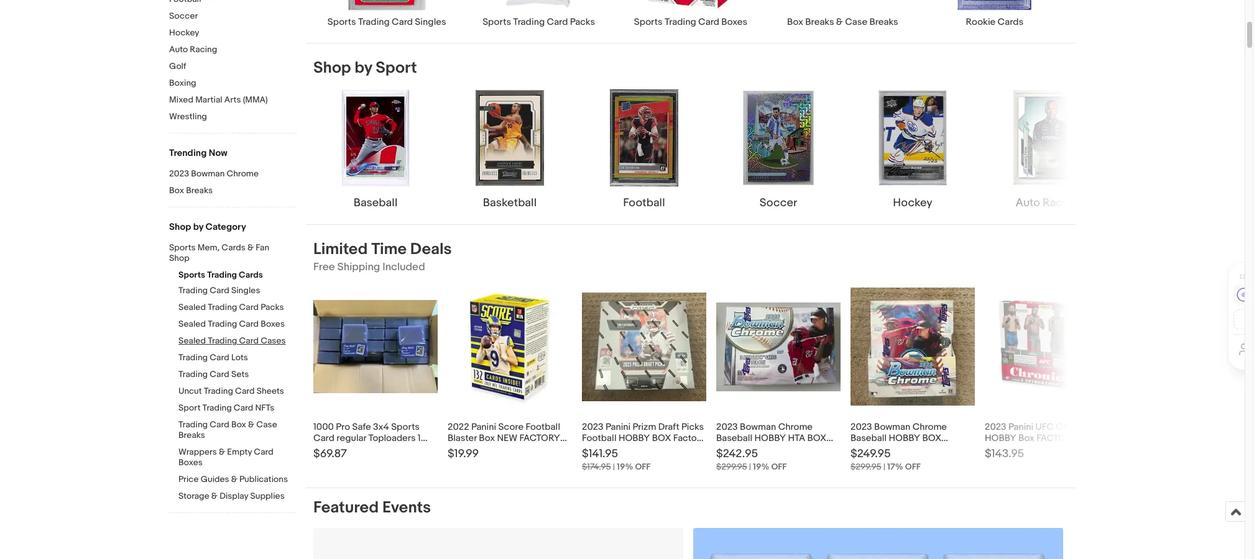 Task type: vqa. For each thing, say whether or not it's contained in the screenshot.
right OFF
yes



Task type: locate. For each thing, give the bounding box(es) containing it.
hobby inside 2023 bowman chrome baseball hobby hta box factory sealed 3 autos
[[755, 433, 786, 445]]

chrome up the box breaks "link"
[[227, 169, 259, 179]]

|
[[613, 462, 615, 473], [749, 462, 751, 473], [884, 462, 886, 473]]

soccer inside the soccer hockey auto racing golf boxing mixed martial arts (mma) wrestling
[[169, 11, 198, 21]]

cards down category
[[222, 243, 246, 253]]

0 vertical spatial packs
[[570, 16, 595, 28]]

rookie cards link
[[919, 0, 1071, 28]]

sports for sports trading card packs
[[483, 16, 511, 28]]

chrome inside 2023 bowman chrome baseball hobby hta box factory sealed 3 autos
[[778, 422, 813, 434]]

0 horizontal spatial by
[[193, 221, 203, 233]]

chronicles
[[1056, 422, 1102, 434]]

1 vertical spatial soccer link
[[716, 88, 841, 212]]

sealed left 6
[[985, 444, 1018, 456]]

2 vertical spatial packs
[[1028, 444, 1053, 456]]

1 vertical spatial boxes
[[261, 319, 285, 330]]

| right $174.95 text field
[[613, 462, 615, 473]]

football link
[[582, 88, 706, 212]]

mem,
[[198, 243, 220, 253]]

1 horizontal spatial racing
[[1043, 197, 1079, 210]]

2 panini from the left
[[606, 422, 631, 434]]

1 horizontal spatial panini
[[606, 422, 631, 434]]

2023 down trending
[[169, 169, 189, 179]]

hobby
[[619, 433, 650, 445], [755, 433, 786, 445], [889, 433, 920, 445], [985, 433, 1017, 445]]

0 horizontal spatial auto
[[169, 44, 188, 55]]

hobby inside 2023 panini ufc chronicles hobby box factory sealed 6 packs 2 autos
[[985, 433, 1017, 445]]

2 right the $249.95
[[916, 444, 921, 456]]

2 horizontal spatial box
[[923, 433, 942, 445]]

box
[[652, 433, 671, 445], [808, 433, 827, 445], [923, 433, 942, 445]]

1 sealed from the left
[[448, 444, 481, 456]]

2 horizontal spatial off
[[905, 462, 921, 473]]

| for $141.95
[[613, 462, 615, 473]]

2 horizontal spatial |
[[884, 462, 886, 473]]

2023 bowman chrome baseball hobby box factory sealed 2 autos
[[851, 422, 948, 456]]

1 horizontal spatial baseball
[[716, 433, 753, 445]]

2023 bowman chrome box breaks
[[169, 169, 259, 196]]

0 horizontal spatial factory
[[520, 433, 560, 445]]

factory inside 2023 bowman chrome baseball hobby hta box factory sealed 3 autos
[[716, 444, 748, 456]]

1 horizontal spatial by
[[355, 59, 372, 78]]

off inside $141.95 $174.95 | 19% off
[[635, 462, 651, 473]]

$69.87 link
[[313, 285, 438, 475]]

panini inside 2023 panini prizm draft picks football hobby box factory sealed 4 autos
[[606, 422, 631, 434]]

bowman up the $242.95 $299.95 | 19% off
[[740, 422, 776, 434]]

1 horizontal spatial box
[[808, 433, 827, 445]]

19% down $242.95
[[753, 462, 770, 473]]

3 box from the left
[[923, 433, 942, 445]]

0 horizontal spatial soccer
[[169, 11, 198, 21]]

0 vertical spatial auto
[[169, 44, 188, 55]]

1 horizontal spatial 19%
[[753, 462, 770, 473]]

trading
[[358, 16, 390, 28], [513, 16, 545, 28], [665, 16, 696, 28], [207, 270, 237, 280], [178, 285, 208, 296], [208, 302, 237, 313], [208, 319, 237, 330], [208, 336, 237, 346], [178, 353, 208, 363], [178, 369, 208, 380], [204, 386, 233, 397], [202, 403, 232, 414], [178, 420, 208, 430]]

2 horizontal spatial boxes
[[722, 16, 748, 28]]

off down 3
[[771, 462, 787, 473]]

mixed martial arts (mma) link
[[169, 95, 297, 106]]

sports trading card boxes link
[[615, 0, 767, 28]]

by
[[355, 59, 372, 78], [193, 221, 203, 233]]

sealed down sealed trading card packs 'link' on the bottom left of page
[[178, 319, 206, 330]]

sport down uncut
[[178, 403, 201, 414]]

price
[[178, 474, 199, 485]]

2 box from the left
[[808, 433, 827, 445]]

0 horizontal spatial bowman
[[191, 169, 225, 179]]

3 hobby from the left
[[889, 433, 920, 445]]

2023 up $143.95
[[985, 422, 1007, 434]]

hockey
[[169, 27, 199, 38], [893, 197, 933, 210]]

breaks
[[806, 16, 834, 28], [870, 16, 898, 28], [186, 185, 213, 196], [178, 430, 205, 441]]

autos inside 2023 bowman chrome baseball hobby box factory sealed 2 autos
[[923, 444, 948, 456]]

2 autos from the left
[[923, 444, 948, 456]]

box breaks & case breaks
[[787, 16, 898, 28]]

nfts
[[255, 403, 274, 414]]

1 vertical spatial packs
[[261, 302, 284, 313]]

0 vertical spatial singles
[[415, 16, 446, 28]]

panini right '2022'
[[471, 422, 496, 434]]

0 vertical spatial soccer link
[[169, 11, 297, 22]]

trending now
[[169, 147, 227, 159]]

bowman up $249.95 $299.95 | 17% off
[[874, 422, 911, 434]]

sealed up $174.95 text field
[[582, 444, 612, 456]]

2023 for $141.95
[[582, 422, 604, 434]]

packs inside sports mem, cards & fan shop sports trading cards trading card singles sealed trading card packs sealed trading card boxes sealed trading card cases trading card lots trading card sets uncut trading card sheets sport trading card nfts trading card box & case breaks wrappers & empty card boxes price guides & publications storage & display supplies
[[261, 302, 284, 313]]

$249.95
[[851, 448, 891, 462]]

1 off from the left
[[635, 462, 651, 473]]

1 vertical spatial shop
[[169, 221, 191, 233]]

soccer link
[[169, 11, 297, 22], [716, 88, 841, 212]]

1 horizontal spatial hockey link
[[851, 88, 975, 212]]

1 vertical spatial soccer
[[760, 197, 797, 210]]

$299.95 down $242.95
[[716, 462, 747, 473]]

1 vertical spatial auto
[[1016, 197, 1040, 210]]

$299.95 down the $249.95
[[851, 462, 882, 473]]

singles inside sports mem, cards & fan shop sports trading cards trading card singles sealed trading card packs sealed trading card boxes sealed trading card cases trading card lots trading card sets uncut trading card sheets sport trading card nfts trading card box & case breaks wrappers & empty card boxes price guides & publications storage & display supplies
[[231, 285, 260, 296]]

sheets
[[257, 386, 284, 397]]

hobby inside 2023 bowman chrome baseball hobby box factory sealed 2 autos
[[889, 433, 920, 445]]

1 horizontal spatial 2
[[1055, 444, 1060, 456]]

sports trading card boxes
[[634, 16, 748, 28]]

3 | from the left
[[884, 462, 886, 473]]

box inside 2022 panini score football blaster box new factory sealed
[[479, 433, 495, 445]]

autos right 3
[[789, 444, 814, 456]]

autos down chronicles
[[1062, 444, 1087, 456]]

packs inside 2023 panini ufc chronicles hobby box factory sealed 6 packs 2 autos
[[1028, 444, 1053, 456]]

1 horizontal spatial |
[[749, 462, 751, 473]]

panini up 4
[[606, 422, 631, 434]]

sports trading card packs
[[483, 16, 595, 28]]

0 horizontal spatial autos
[[789, 444, 814, 456]]

1 vertical spatial sport
[[178, 403, 201, 414]]

None text field
[[313, 529, 683, 560], [693, 529, 1063, 560], [313, 529, 683, 560], [693, 529, 1063, 560]]

0 horizontal spatial packs
[[261, 302, 284, 313]]

3 panini from the left
[[1009, 422, 1034, 434]]

soccer for soccer
[[760, 197, 797, 210]]

| inside $141.95 $174.95 | 19% off
[[613, 462, 615, 473]]

panini up 6
[[1009, 422, 1034, 434]]

by for sport
[[355, 59, 372, 78]]

0 horizontal spatial soccer link
[[169, 11, 297, 22]]

19% down 4
[[617, 462, 633, 473]]

1 horizontal spatial auto
[[1016, 197, 1040, 210]]

panini inside 2023 panini ufc chronicles hobby box factory sealed 6 packs 2 autos
[[1009, 422, 1034, 434]]

sealed inside 2023 bowman chrome baseball hobby hta box factory sealed 3 autos
[[750, 444, 780, 456]]

0 horizontal spatial racing
[[190, 44, 217, 55]]

19%
[[617, 462, 633, 473], [753, 462, 770, 473]]

factory up $299.95 text box
[[716, 444, 748, 456]]

0 vertical spatial soccer
[[169, 11, 198, 21]]

auto racing link
[[169, 44, 297, 56], [985, 88, 1109, 212]]

2 horizontal spatial autos
[[1062, 444, 1087, 456]]

1 | from the left
[[613, 462, 615, 473]]

2 horizontal spatial panini
[[1009, 422, 1034, 434]]

2 hobby from the left
[[755, 433, 786, 445]]

off for $249.95
[[905, 462, 921, 473]]

baseball up $242.95
[[716, 433, 753, 445]]

$249.95 $299.95 | 17% off
[[851, 448, 921, 473]]

panini inside 2022 panini score football blaster box new factory sealed
[[471, 422, 496, 434]]

2 horizontal spatial packs
[[1028, 444, 1053, 456]]

0 vertical spatial sport
[[376, 59, 417, 78]]

hobby for $242.95
[[755, 433, 786, 445]]

sport
[[376, 59, 417, 78], [178, 403, 201, 414]]

2 horizontal spatial chrome
[[913, 422, 947, 434]]

1 vertical spatial racing
[[1043, 197, 1079, 210]]

0 vertical spatial auto racing link
[[169, 44, 297, 56]]

2 2 from the left
[[1055, 444, 1060, 456]]

hobby left hta
[[755, 433, 786, 445]]

0 vertical spatial racing
[[190, 44, 217, 55]]

2 inside 2023 panini ufc chronicles hobby box factory sealed 6 packs 2 autos
[[1055, 444, 1060, 456]]

19% inside the $242.95 $299.95 | 19% off
[[753, 462, 770, 473]]

1 horizontal spatial chrome
[[778, 422, 813, 434]]

cards inside rookie cards link
[[998, 16, 1024, 28]]

off inside the $242.95 $299.95 | 19% off
[[771, 462, 787, 473]]

cards right rookie
[[998, 16, 1024, 28]]

by for category
[[193, 221, 203, 233]]

sealed up 17%
[[884, 444, 914, 456]]

factory right new
[[520, 433, 560, 445]]

shop inside sports mem, cards & fan shop sports trading cards trading card singles sealed trading card packs sealed trading card boxes sealed trading card cases trading card lots trading card sets uncut trading card sheets sport trading card nfts trading card box & case breaks wrappers & empty card boxes price guides & publications storage & display supplies
[[169, 253, 189, 264]]

1 horizontal spatial sport
[[376, 59, 417, 78]]

2 $299.95 from the left
[[851, 462, 882, 473]]

trading card lots link
[[178, 353, 297, 364]]

soccer hockey auto racing golf boxing mixed martial arts (mma) wrestling
[[169, 11, 268, 122]]

factory right prizm
[[673, 433, 705, 445]]

| left 17%
[[884, 462, 886, 473]]

1 horizontal spatial soccer
[[760, 197, 797, 210]]

2023 inside 2023 bowman chrome baseball hobby box factory sealed 2 autos
[[851, 422, 872, 434]]

1 autos from the left
[[789, 444, 814, 456]]

0 horizontal spatial $299.95
[[716, 462, 747, 473]]

0 horizontal spatial 2
[[916, 444, 921, 456]]

| inside the $242.95 $299.95 | 19% off
[[749, 462, 751, 473]]

hobby up $249.95 $299.95 | 17% off
[[889, 433, 920, 445]]

2 sealed from the left
[[985, 444, 1018, 456]]

0 horizontal spatial football
[[526, 422, 560, 434]]

1 vertical spatial auto racing link
[[985, 88, 1109, 212]]

factory right 6
[[1037, 433, 1078, 445]]

19% inside $141.95 $174.95 | 19% off
[[617, 462, 633, 473]]

auto racing image
[[997, 88, 1097, 188]]

autos right $249.95 $299.95 | 17% off
[[923, 444, 948, 456]]

19% for $141.95
[[617, 462, 633, 473]]

baseball inside 2023 bowman chrome baseball hobby box factory sealed 2 autos
[[851, 433, 887, 445]]

featured
[[313, 499, 379, 518]]

golf link
[[169, 61, 297, 73]]

2 off from the left
[[771, 462, 787, 473]]

packs
[[570, 16, 595, 28], [261, 302, 284, 313], [1028, 444, 1053, 456]]

baseball for $249.95
[[851, 433, 887, 445]]

1 vertical spatial by
[[193, 221, 203, 233]]

| inside $249.95 $299.95 | 17% off
[[884, 462, 886, 473]]

1 vertical spatial case
[[256, 420, 277, 430]]

chrome up 3
[[778, 422, 813, 434]]

hockey link
[[169, 27, 297, 39], [851, 88, 975, 212]]

0 horizontal spatial box
[[652, 433, 671, 445]]

1 horizontal spatial hockey
[[893, 197, 933, 210]]

0 horizontal spatial off
[[635, 462, 651, 473]]

off inside $249.95 $299.95 | 17% off
[[905, 462, 921, 473]]

off right 17%
[[905, 462, 921, 473]]

sealed down trading card singles link
[[178, 302, 206, 313]]

autos inside 2023 bowman chrome baseball hobby hta box factory sealed 3 autos
[[789, 444, 814, 456]]

boxes
[[722, 16, 748, 28], [261, 319, 285, 330], [178, 458, 203, 468]]

shop
[[313, 59, 351, 78], [169, 221, 191, 233], [169, 253, 189, 264]]

2023 up $141.95
[[582, 422, 604, 434]]

0 vertical spatial by
[[355, 59, 372, 78]]

2 factory from the left
[[1037, 433, 1078, 445]]

bowman inside 2023 bowman chrome baseball hobby box factory sealed 2 autos
[[874, 422, 911, 434]]

basketball image
[[460, 88, 560, 188]]

2 | from the left
[[749, 462, 751, 473]]

0 vertical spatial hockey link
[[169, 27, 297, 39]]

sealed left 3
[[750, 444, 780, 456]]

card
[[392, 16, 413, 28], [547, 16, 568, 28], [698, 16, 720, 28], [210, 285, 229, 296], [239, 302, 259, 313], [239, 319, 259, 330], [239, 336, 259, 346], [210, 353, 229, 363], [210, 369, 229, 380], [235, 386, 255, 397], [234, 403, 253, 414], [210, 420, 229, 430], [254, 447, 274, 458]]

1 horizontal spatial soccer link
[[716, 88, 841, 212]]

by up mem,
[[193, 221, 203, 233]]

box
[[787, 16, 803, 28], [169, 185, 184, 196], [231, 420, 246, 430], [479, 433, 495, 445], [1019, 433, 1035, 445]]

off down autos
[[635, 462, 651, 473]]

hobby inside 2023 panini prizm draft picks football hobby box factory sealed 4 autos
[[619, 433, 650, 445]]

2 horizontal spatial baseball
[[851, 433, 887, 445]]

storage & display supplies link
[[178, 491, 297, 503]]

off for $242.95
[[771, 462, 787, 473]]

0 horizontal spatial case
[[256, 420, 277, 430]]

chrome up $249.95 $299.95 | 17% off
[[913, 422, 947, 434]]

mixed
[[169, 95, 193, 105]]

0 horizontal spatial |
[[613, 462, 615, 473]]

2023 inside 2023 bowman chrome baseball hobby hta box factory sealed 3 autos
[[716, 422, 738, 434]]

$299.95 inside the $242.95 $299.95 | 19% off
[[716, 462, 747, 473]]

by down sports trading card singles
[[355, 59, 372, 78]]

0 horizontal spatial 19%
[[617, 462, 633, 473]]

6
[[1020, 444, 1026, 456]]

1 box from the left
[[652, 433, 671, 445]]

off
[[635, 462, 651, 473], [771, 462, 787, 473], [905, 462, 921, 473]]

baseball up the $249.95
[[851, 433, 887, 445]]

score
[[498, 422, 524, 434]]

0 horizontal spatial hockey link
[[169, 27, 297, 39]]

trading card box & case breaks link
[[178, 420, 297, 442]]

1 vertical spatial hockey link
[[851, 88, 975, 212]]

0 horizontal spatial sport
[[178, 403, 201, 414]]

ufc
[[1036, 422, 1054, 434]]

football inside 2023 panini prizm draft picks football hobby box factory sealed 4 autos
[[582, 433, 617, 445]]

2022 panini score football blaster box new factory sealed image
[[448, 285, 572, 409]]

bowman down "trending now"
[[191, 169, 225, 179]]

2023 up $242.95
[[716, 422, 738, 434]]

bowman inside 2023 bowman chrome box breaks
[[191, 169, 225, 179]]

3 autos from the left
[[1062, 444, 1087, 456]]

sealed trading card boxes link
[[178, 319, 297, 331]]

2023 for $249.95
[[851, 422, 872, 434]]

panini
[[471, 422, 496, 434], [606, 422, 631, 434], [1009, 422, 1034, 434]]

bowman for $242.95
[[740, 422, 776, 434]]

0 horizontal spatial panini
[[471, 422, 496, 434]]

1 19% from the left
[[617, 462, 633, 473]]

1 horizontal spatial sealed
[[985, 444, 1018, 456]]

1 horizontal spatial factory
[[716, 444, 748, 456]]

sealed down '2022'
[[448, 444, 481, 456]]

0 horizontal spatial factory
[[673, 433, 705, 445]]

$174.95
[[582, 462, 611, 473]]

1 horizontal spatial case
[[845, 16, 868, 28]]

chrome inside 2023 bowman chrome baseball hobby box factory sealed 2 autos
[[913, 422, 947, 434]]

2023 bowman chrome link
[[169, 169, 297, 180]]

sports trading card packs link
[[463, 0, 615, 28]]

panini for $19.99
[[471, 422, 496, 434]]

2 horizontal spatial bowman
[[874, 422, 911, 434]]

supplies
[[250, 491, 285, 502]]

2 19% from the left
[[753, 462, 770, 473]]

2 down chronicles
[[1055, 444, 1060, 456]]

soccer image
[[729, 88, 828, 188]]

4 hobby from the left
[[985, 433, 1017, 445]]

baseball inside 2023 bowman chrome baseball hobby hta box factory sealed 3 autos
[[716, 433, 753, 445]]

0 horizontal spatial singles
[[231, 285, 260, 296]]

wrappers
[[178, 447, 217, 458]]

0 horizontal spatial sealed
[[448, 444, 481, 456]]

hobby up $141.95 $174.95 | 19% off
[[619, 433, 650, 445]]

2 vertical spatial shop
[[169, 253, 189, 264]]

sports
[[328, 16, 356, 28], [483, 16, 511, 28], [634, 16, 663, 28], [169, 243, 196, 253], [178, 270, 205, 280]]

sealed trading card packs link
[[178, 302, 297, 314]]

hobby up $143.95
[[985, 433, 1017, 445]]

0 vertical spatial hockey
[[169, 27, 199, 38]]

1 horizontal spatial factory
[[1037, 433, 1078, 445]]

1 vertical spatial singles
[[231, 285, 260, 296]]

0 horizontal spatial baseball
[[354, 197, 398, 210]]

1 hobby from the left
[[619, 433, 650, 445]]

case
[[845, 16, 868, 28], [256, 420, 277, 430]]

sports for sports trading card singles
[[328, 16, 356, 28]]

2022 panini score football blaster box new factory sealed
[[448, 422, 560, 456]]

sports trading card singles link
[[311, 0, 463, 28]]

sealed
[[178, 302, 206, 313], [178, 319, 206, 330], [178, 336, 206, 346], [582, 444, 612, 456], [750, 444, 780, 456], [884, 444, 914, 456]]

2023 up the $249.95
[[851, 422, 872, 434]]

cards up trading card singles link
[[239, 270, 263, 280]]

factory up $299.95 text field
[[851, 444, 882, 456]]

sport down sports trading card singles
[[376, 59, 417, 78]]

2023 bowman chrome baseball hobby hta box factory sealed 3 autos image
[[716, 303, 841, 392]]

3 off from the left
[[905, 462, 921, 473]]

$299.95 inside $249.95 $299.95 | 17% off
[[851, 462, 882, 473]]

wrestling link
[[169, 111, 297, 123]]

$242.95
[[716, 448, 758, 462]]

0 horizontal spatial hockey
[[169, 27, 199, 38]]

2 horizontal spatial factory
[[851, 444, 882, 456]]

1 horizontal spatial autos
[[923, 444, 948, 456]]

1 horizontal spatial bowman
[[740, 422, 776, 434]]

chrome for $249.95
[[913, 422, 947, 434]]

1 horizontal spatial $299.95
[[851, 462, 882, 473]]

1 2 from the left
[[916, 444, 921, 456]]

bowman inside 2023 bowman chrome baseball hobby hta box factory sealed 3 autos
[[740, 422, 776, 434]]

2023 inside 2023 panini prizm draft picks football hobby box factory sealed 4 autos
[[582, 422, 604, 434]]

1 panini from the left
[[471, 422, 496, 434]]

baseball up the time
[[354, 197, 398, 210]]

1 horizontal spatial off
[[771, 462, 787, 473]]

0 horizontal spatial boxes
[[178, 458, 203, 468]]

0 vertical spatial boxes
[[722, 16, 748, 28]]

1 $299.95 from the left
[[716, 462, 747, 473]]

shop by category
[[169, 221, 246, 233]]

| down $242.95
[[749, 462, 751, 473]]

1 horizontal spatial football
[[582, 433, 617, 445]]

2023 inside 2023 panini ufc chronicles hobby box factory sealed 6 packs 2 autos
[[985, 422, 1007, 434]]

factory inside 2023 panini prizm draft picks football hobby box factory sealed 4 autos
[[673, 433, 705, 445]]

0 vertical spatial cards
[[998, 16, 1024, 28]]

factory
[[520, 433, 560, 445], [1037, 433, 1078, 445]]

racing
[[190, 44, 217, 55], [1043, 197, 1079, 210]]

0 vertical spatial shop
[[313, 59, 351, 78]]

1 factory from the left
[[520, 433, 560, 445]]

2 horizontal spatial football
[[623, 197, 665, 210]]



Task type: describe. For each thing, give the bounding box(es) containing it.
rookie cards
[[966, 16, 1024, 28]]

2 vertical spatial cards
[[239, 270, 263, 280]]

racing inside the soccer hockey auto racing golf boxing mixed martial arts (mma) wrestling
[[190, 44, 217, 55]]

draft
[[658, 422, 679, 434]]

2 vertical spatial boxes
[[178, 458, 203, 468]]

sport inside sports mem, cards & fan shop sports trading cards trading card singles sealed trading card packs sealed trading card boxes sealed trading card cases trading card lots trading card sets uncut trading card sheets sport trading card nfts trading card box & case breaks wrappers & empty card boxes price guides & publications storage & display supplies
[[178, 403, 201, 414]]

| for $242.95
[[749, 462, 751, 473]]

shipping
[[337, 261, 380, 274]]

case inside sports mem, cards & fan shop sports trading cards trading card singles sealed trading card packs sealed trading card boxes sealed trading card cases trading card lots trading card sets uncut trading card sheets sport trading card nfts trading card box & case breaks wrappers & empty card boxes price guides & publications storage & display supplies
[[256, 420, 277, 430]]

boxing link
[[169, 78, 297, 90]]

box inside 2023 panini prizm draft picks football hobby box factory sealed 4 autos
[[652, 433, 671, 445]]

19% for $242.95
[[753, 462, 770, 473]]

martial
[[195, 95, 222, 105]]

basketball link
[[448, 88, 572, 212]]

empty
[[227, 447, 252, 458]]

2023 bowman chrome baseball hobby box factory sealed 2 autos image
[[851, 288, 975, 406]]

included
[[383, 261, 425, 274]]

chrome for $242.95
[[778, 422, 813, 434]]

2023 inside 2023 bowman chrome box breaks
[[169, 169, 189, 179]]

picks
[[682, 422, 704, 434]]

deals
[[410, 240, 452, 259]]

$299.95 for $249.95
[[851, 462, 882, 473]]

soccer for soccer hockey auto racing golf boxing mixed martial arts (mma) wrestling
[[169, 11, 198, 21]]

sealed inside 2023 panini prizm draft picks football hobby box factory sealed 4 autos
[[582, 444, 612, 456]]

| for $249.95
[[884, 462, 886, 473]]

baseball for $242.95
[[716, 433, 753, 445]]

sport trading card nfts link
[[178, 403, 297, 415]]

uncut
[[178, 386, 202, 397]]

guides
[[201, 474, 229, 485]]

$69.87
[[313, 448, 347, 462]]

(mma)
[[243, 95, 268, 105]]

prizm
[[633, 422, 656, 434]]

2023 panini prizm draft picks football hobby box factory sealed 4 autos image
[[582, 293, 706, 402]]

1 vertical spatial hockey
[[893, 197, 933, 210]]

sealed inside 2023 panini ufc chronicles hobby box factory sealed 6 packs 2 autos
[[985, 444, 1018, 456]]

baseball link
[[313, 88, 438, 212]]

display
[[220, 491, 248, 502]]

2023 panini prizm draft picks football hobby box factory sealed 4 autos
[[582, 422, 705, 456]]

$143.95
[[985, 448, 1024, 462]]

boxing
[[169, 78, 196, 88]]

sealed inside 2022 panini score football blaster box new factory sealed
[[448, 444, 481, 456]]

events
[[382, 499, 431, 518]]

box breaks link
[[169, 185, 297, 197]]

blaster
[[448, 433, 477, 445]]

sealed down sealed trading card boxes link
[[178, 336, 206, 346]]

shop for shop by category
[[169, 221, 191, 233]]

trending
[[169, 147, 207, 159]]

sports trading card singles
[[328, 16, 446, 28]]

$174.95 text field
[[582, 462, 611, 473]]

sets
[[231, 369, 249, 380]]

bowman for $249.95
[[874, 422, 911, 434]]

1000 pro safe 3x4 sports card regular toploaders 1 case 34082-d new top loaders image
[[313, 300, 438, 394]]

uncut trading card sheets link
[[178, 386, 297, 398]]

hta
[[788, 433, 805, 445]]

2023 panini ufc chronicles hobby box factory sealed 6 packs 2 autos
[[985, 422, 1102, 456]]

$299.95 for $242.95
[[716, 462, 747, 473]]

football image
[[595, 88, 694, 188]]

1 horizontal spatial packs
[[570, 16, 595, 28]]

baseball image
[[326, 88, 425, 188]]

17%
[[887, 462, 903, 473]]

1 vertical spatial cards
[[222, 243, 246, 253]]

box inside 2023 bowman chrome baseball hobby box factory sealed 2 autos
[[923, 433, 942, 445]]

trading card sets link
[[178, 369, 297, 381]]

factory inside 2023 panini ufc chronicles hobby box factory sealed 6 packs 2 autos
[[1037, 433, 1078, 445]]

shop by sport
[[313, 59, 417, 78]]

lots
[[231, 353, 248, 363]]

baseball inside baseball link
[[354, 197, 398, 210]]

golf
[[169, 61, 186, 72]]

2022
[[448, 422, 469, 434]]

3
[[782, 444, 787, 456]]

box inside 2023 bowman chrome baseball hobby hta box factory sealed 3 autos
[[808, 433, 827, 445]]

hobby for $143.95
[[985, 433, 1017, 445]]

2023 bowman chrome baseball hobby hta box factory sealed 3 autos
[[716, 422, 827, 456]]

sealed trading card cases link
[[178, 336, 297, 348]]

0 horizontal spatial auto racing link
[[169, 44, 297, 56]]

auto inside the soccer hockey auto racing golf boxing mixed martial arts (mma) wrestling
[[169, 44, 188, 55]]

sports mem, cards & fan shop link
[[169, 243, 287, 265]]

autos inside 2023 panini ufc chronicles hobby box factory sealed 6 packs 2 autos
[[1062, 444, 1087, 456]]

hobby for $249.95
[[889, 433, 920, 445]]

featured events
[[313, 499, 431, 518]]

price guides & publications link
[[178, 474, 297, 486]]

limited
[[313, 240, 368, 259]]

breaks inside sports mem, cards & fan shop sports trading cards trading card singles sealed trading card packs sealed trading card boxes sealed trading card cases trading card lots trading card sets uncut trading card sheets sport trading card nfts trading card box & case breaks wrappers & empty card boxes price guides & publications storage & display supplies
[[178, 430, 205, 441]]

fan
[[256, 243, 269, 253]]

autos
[[622, 444, 652, 456]]

factory inside 2023 bowman chrome baseball hobby box factory sealed 2 autos
[[851, 444, 882, 456]]

sealed inside 2023 bowman chrome baseball hobby box factory sealed 2 autos
[[884, 444, 914, 456]]

cases
[[261, 336, 286, 346]]

trading card singles link
[[178, 285, 297, 297]]

sports for sports trading card boxes
[[634, 16, 663, 28]]

publications
[[239, 474, 288, 485]]

2023 for $242.95
[[716, 422, 738, 434]]

now
[[209, 147, 227, 159]]

breaks inside 2023 bowman chrome box breaks
[[186, 185, 213, 196]]

$242.95 $299.95 | 19% off
[[716, 448, 787, 473]]

wrappers & empty card boxes link
[[178, 447, 297, 470]]

wrestling
[[169, 111, 207, 122]]

chrome inside 2023 bowman chrome box breaks
[[227, 169, 259, 179]]

panini for $143.95
[[1009, 422, 1034, 434]]

hockey image
[[863, 88, 963, 188]]

$299.95 text field
[[851, 462, 882, 473]]

factory inside 2022 panini score football blaster box new factory sealed
[[520, 433, 560, 445]]

category
[[206, 221, 246, 233]]

box inside sports mem, cards & fan shop sports trading cards trading card singles sealed trading card packs sealed trading card boxes sealed trading card cases trading card lots trading card sets uncut trading card sheets sport trading card nfts trading card box & case breaks wrappers & empty card boxes price guides & publications storage & display supplies
[[231, 420, 246, 430]]

4
[[614, 444, 620, 456]]

basketball
[[483, 197, 537, 210]]

boxes inside 'sports trading card boxes' link
[[722, 16, 748, 28]]

off for $141.95
[[635, 462, 651, 473]]

arts
[[224, 95, 241, 105]]

box inside 2023 panini ufc chronicles hobby box factory sealed 6 packs 2 autos
[[1019, 433, 1035, 445]]

rookie
[[966, 16, 996, 28]]

$141.95 $174.95 | 19% off
[[582, 448, 651, 473]]

hockey inside the soccer hockey auto racing golf boxing mixed martial arts (mma) wrestling
[[169, 27, 199, 38]]

time
[[371, 240, 407, 259]]

$141.95
[[582, 448, 618, 462]]

sports mem, cards & fan shop sports trading cards trading card singles sealed trading card packs sealed trading card boxes sealed trading card cases trading card lots trading card sets uncut trading card sheets sport trading card nfts trading card box & case breaks wrappers & empty card boxes price guides & publications storage & display supplies
[[169, 243, 288, 502]]

$19.99
[[448, 448, 479, 462]]

$299.95 text field
[[716, 462, 747, 473]]

limited time deals free shipping included
[[313, 240, 452, 274]]

panini for $141.95
[[606, 422, 631, 434]]

free
[[313, 261, 335, 274]]

& inside the box breaks & case breaks link
[[836, 16, 843, 28]]

storage
[[178, 491, 209, 502]]

football inside 2022 panini score football blaster box new factory sealed
[[526, 422, 560, 434]]

2 inside 2023 bowman chrome baseball hobby box factory sealed 2 autos
[[916, 444, 921, 456]]

auto racing
[[1016, 197, 1079, 210]]

shop for shop by sport
[[313, 59, 351, 78]]

1 horizontal spatial auto racing link
[[985, 88, 1109, 212]]

1 horizontal spatial singles
[[415, 16, 446, 28]]

1 horizontal spatial boxes
[[261, 319, 285, 330]]

box breaks & case breaks link
[[767, 0, 919, 28]]

2023 panini ufc chronicles hobby box factory sealed 6 packs 2 autos image
[[985, 285, 1109, 409]]

box inside 2023 bowman chrome box breaks
[[169, 185, 184, 196]]

0 vertical spatial case
[[845, 16, 868, 28]]



